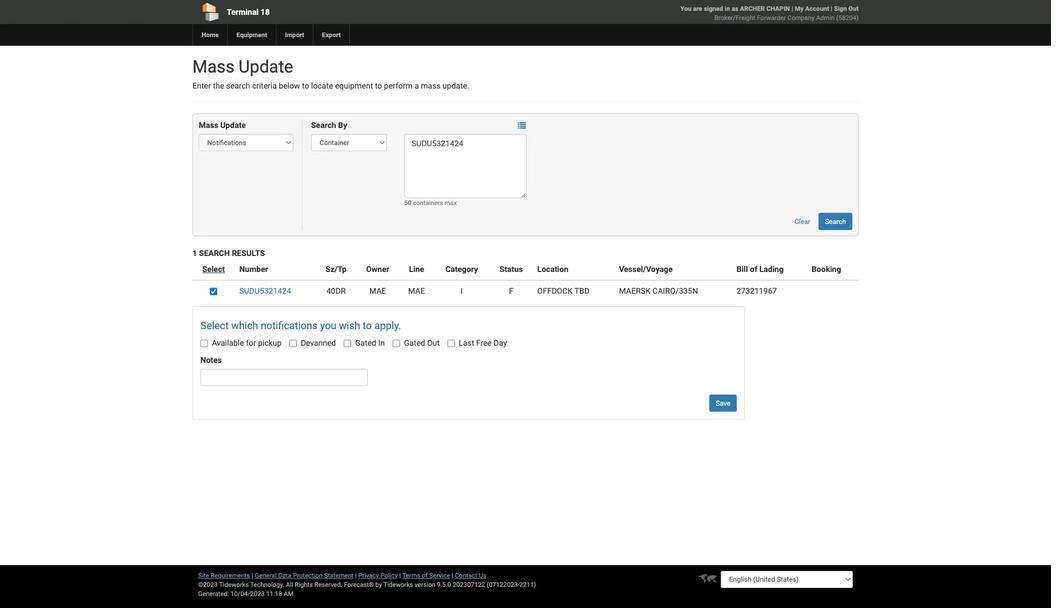 Task type: describe. For each thing, give the bounding box(es) containing it.
i
[[461, 287, 463, 296]]

1 horizontal spatial of
[[751, 265, 758, 274]]

©2023 tideworks
[[198, 582, 249, 589]]

update for mass update enter the search criteria below to locate equipment to perform a mass update.
[[239, 56, 293, 77]]

booking
[[812, 265, 842, 274]]

for
[[246, 339, 256, 348]]

export
[[322, 31, 341, 39]]

mass
[[421, 81, 441, 91]]

archer
[[741, 5, 765, 12]]

locate
[[311, 81, 333, 91]]

policy
[[381, 573, 398, 580]]

2 mae from the left
[[408, 287, 425, 296]]

a
[[415, 81, 419, 91]]

available for pickup
[[212, 339, 282, 348]]

home
[[202, 31, 219, 39]]

pickup
[[258, 339, 282, 348]]

search for search
[[826, 218, 847, 226]]

gated in
[[355, 339, 385, 348]]

1
[[193, 249, 197, 258]]

gated for gated out
[[404, 339, 425, 348]]

mass update enter the search criteria below to locate equipment to perform a mass update.
[[193, 56, 470, 91]]

site requirements link
[[198, 573, 250, 580]]

clear button
[[789, 213, 817, 230]]

terms
[[403, 573, 421, 580]]

save
[[716, 400, 731, 408]]

signed
[[704, 5, 724, 12]]

1 mae from the left
[[370, 287, 386, 296]]

home link
[[193, 24, 227, 46]]

show list image
[[518, 122, 526, 130]]

offdock
[[538, 287, 573, 296]]

results
[[232, 249, 265, 258]]

sign out link
[[835, 5, 859, 12]]

maersk cairo/335n
[[619, 287, 699, 296]]

which
[[231, 320, 258, 332]]

rights
[[295, 582, 313, 589]]

reserved.
[[315, 582, 343, 589]]

admin
[[817, 14, 835, 21]]

in
[[725, 5, 731, 12]]

site
[[198, 573, 209, 580]]

offdock tbd
[[538, 287, 590, 296]]

service
[[430, 573, 451, 580]]

of inside site requirements | general data protection statement | privacy policy | terms of service | contact us ©2023 tideworks technology. all rights reserved. forecast® by tideworks version 9.5.0.202307122 (07122023-2211) generated: 10/04/2023 11:18 am
[[422, 573, 428, 580]]

general
[[255, 573, 277, 580]]

bill of lading
[[737, 265, 784, 274]]

gated out
[[404, 339, 440, 348]]

| left the general
[[252, 573, 253, 580]]

status
[[500, 265, 523, 274]]

maersk
[[619, 287, 651, 296]]

notes
[[201, 356, 222, 365]]

account
[[806, 5, 830, 12]]

equipment
[[237, 31, 267, 39]]

below
[[279, 81, 300, 91]]

11:18
[[266, 591, 282, 598]]

available
[[212, 339, 244, 348]]

save button
[[710, 395, 737, 412]]

search by
[[311, 121, 348, 130]]

select for select
[[202, 265, 225, 274]]

| up forecast®
[[355, 573, 357, 580]]

sz/tp
[[326, 265, 347, 274]]

data
[[278, 573, 292, 580]]

search
[[226, 81, 250, 91]]

0 horizontal spatial to
[[302, 81, 309, 91]]

terminal
[[227, 7, 259, 17]]

Notes text field
[[201, 369, 368, 387]]

free
[[477, 339, 492, 348]]

sudu5321424
[[239, 287, 291, 296]]

site requirements | general data protection statement | privacy policy | terms of service | contact us ©2023 tideworks technology. all rights reserved. forecast® by tideworks version 9.5.0.202307122 (07122023-2211) generated: 10/04/2023 11:18 am
[[198, 573, 536, 598]]

import link
[[276, 24, 313, 46]]

1 horizontal spatial to
[[363, 320, 372, 332]]

max
[[445, 199, 457, 207]]

update for mass update
[[220, 121, 246, 130]]

contact us link
[[455, 573, 487, 580]]

10/04/2023
[[231, 591, 265, 598]]

notifications
[[261, 320, 318, 332]]

0 horizontal spatial out
[[427, 339, 440, 348]]

privacy policy link
[[359, 573, 398, 580]]

last
[[459, 339, 475, 348]]

update.
[[443, 81, 470, 91]]

| up tideworks
[[400, 573, 401, 580]]

2211)
[[520, 582, 536, 589]]

vessel/voyage
[[619, 265, 673, 274]]



Task type: vqa. For each thing, say whether or not it's contained in the screenshot.
'T5DWELLFEE@SSAMARINE.COM'
no



Task type: locate. For each thing, give the bounding box(es) containing it.
broker/freight
[[715, 14, 756, 21]]

out left last
[[427, 339, 440, 348]]

statement
[[324, 573, 354, 580]]

select up available
[[201, 320, 229, 332]]

version
[[415, 582, 436, 589]]

select down 1 search results
[[202, 265, 225, 274]]

mae
[[370, 287, 386, 296], [408, 287, 425, 296]]

by
[[338, 121, 348, 130]]

1 vertical spatial mass
[[199, 121, 218, 130]]

day
[[494, 339, 507, 348]]

0 vertical spatial update
[[239, 56, 293, 77]]

tbd
[[575, 287, 590, 296]]

0 vertical spatial search
[[311, 121, 336, 130]]

terminal 18 link
[[193, 0, 460, 24]]

lading
[[760, 265, 784, 274]]

containers
[[413, 199, 443, 207]]

the
[[213, 81, 224, 91]]

forecast®
[[344, 582, 374, 589]]

wish
[[339, 320, 360, 332]]

1 vertical spatial of
[[422, 573, 428, 580]]

am
[[284, 591, 294, 598]]

in
[[379, 339, 385, 348]]

0 vertical spatial mass
[[193, 56, 235, 77]]

mass for mass update enter the search criteria below to locate equipment to perform a mass update.
[[193, 56, 235, 77]]

sign
[[835, 5, 848, 12]]

1 horizontal spatial mae
[[408, 287, 425, 296]]

| left the sign
[[831, 5, 833, 12]]

| left my
[[792, 5, 794, 12]]

search button
[[819, 213, 853, 230]]

update inside mass update enter the search criteria below to locate equipment to perform a mass update.
[[239, 56, 293, 77]]

category
[[446, 265, 478, 274]]

location
[[538, 265, 569, 274]]

to right wish in the bottom of the page
[[363, 320, 372, 332]]

0 vertical spatial out
[[849, 5, 859, 12]]

as
[[732, 5, 739, 12]]

contact
[[455, 573, 478, 580]]

SUDU5321424 text field
[[404, 134, 527, 198]]

terms of service link
[[403, 573, 451, 580]]

18
[[261, 7, 270, 17]]

40dr
[[327, 287, 346, 296]]

1 vertical spatial update
[[220, 121, 246, 130]]

of right bill
[[751, 265, 758, 274]]

general data protection statement link
[[255, 573, 354, 580]]

mae down line
[[408, 287, 425, 296]]

equipment
[[335, 81, 373, 91]]

clear
[[795, 218, 811, 226]]

search right clear button
[[826, 218, 847, 226]]

1 horizontal spatial search
[[311, 121, 336, 130]]

last free day
[[459, 339, 507, 348]]

1 vertical spatial select
[[201, 320, 229, 332]]

apply.
[[375, 320, 401, 332]]

0 horizontal spatial mae
[[370, 287, 386, 296]]

|
[[792, 5, 794, 12], [831, 5, 833, 12], [252, 573, 253, 580], [355, 573, 357, 580], [400, 573, 401, 580], [452, 573, 454, 580]]

privacy
[[359, 573, 379, 580]]

(58204)
[[837, 14, 859, 21]]

(07122023-
[[487, 582, 520, 589]]

2 horizontal spatial search
[[826, 218, 847, 226]]

chapin
[[767, 5, 791, 12]]

search left 'by'
[[311, 121, 336, 130]]

select for select which notifications you wish to apply.
[[201, 320, 229, 332]]

273211967
[[737, 287, 778, 296]]

company
[[788, 14, 815, 21]]

terminal 18
[[227, 7, 270, 17]]

you are signed in as archer chapin | my account | sign out broker/freight forwarder company admin (58204)
[[681, 5, 859, 21]]

gated for gated in
[[355, 339, 377, 348]]

technology.
[[250, 582, 285, 589]]

search for search by
[[311, 121, 336, 130]]

0 horizontal spatial gated
[[355, 339, 377, 348]]

enter
[[193, 81, 211, 91]]

2 gated from the left
[[404, 339, 425, 348]]

search right 1
[[199, 249, 230, 258]]

you
[[320, 320, 337, 332]]

to right the 'below'
[[302, 81, 309, 91]]

export link
[[313, 24, 350, 46]]

criteria
[[252, 81, 277, 91]]

50
[[404, 199, 412, 207]]

1 vertical spatial out
[[427, 339, 440, 348]]

update up criteria
[[239, 56, 293, 77]]

of up version
[[422, 573, 428, 580]]

of
[[751, 265, 758, 274], [422, 573, 428, 580]]

0 horizontal spatial search
[[199, 249, 230, 258]]

mae down owner
[[370, 287, 386, 296]]

you
[[681, 5, 692, 12]]

mass
[[193, 56, 235, 77], [199, 121, 218, 130]]

mass down enter
[[199, 121, 218, 130]]

bill
[[737, 265, 749, 274]]

update down search
[[220, 121, 246, 130]]

protection
[[293, 573, 323, 580]]

f
[[509, 287, 514, 296]]

mass for mass update
[[199, 121, 218, 130]]

1 vertical spatial search
[[826, 218, 847, 226]]

owner
[[366, 265, 390, 274]]

gated left "in"
[[355, 339, 377, 348]]

0 vertical spatial select
[[202, 265, 225, 274]]

number
[[239, 265, 268, 274]]

1 horizontal spatial out
[[849, 5, 859, 12]]

tideworks
[[384, 582, 413, 589]]

mass up the
[[193, 56, 235, 77]]

1 search results
[[193, 249, 265, 258]]

my
[[795, 5, 804, 12]]

forwarder
[[758, 14, 787, 21]]

sudu5321424 link
[[239, 287, 291, 296]]

9.5.0.202307122
[[437, 582, 486, 589]]

mass inside mass update enter the search criteria below to locate equipment to perform a mass update.
[[193, 56, 235, 77]]

2 horizontal spatial to
[[375, 81, 382, 91]]

to left perform
[[375, 81, 382, 91]]

search inside button
[[826, 218, 847, 226]]

my account link
[[795, 5, 830, 12]]

1 horizontal spatial gated
[[404, 339, 425, 348]]

0 horizontal spatial of
[[422, 573, 428, 580]]

generated:
[[198, 591, 229, 598]]

perform
[[384, 81, 413, 91]]

select which notifications you wish to apply.
[[201, 320, 401, 332]]

out up (58204)
[[849, 5, 859, 12]]

2 vertical spatial search
[[199, 249, 230, 258]]

out inside 'you are signed in as archer chapin | my account | sign out broker/freight forwarder company admin (58204)'
[[849, 5, 859, 12]]

0 vertical spatial of
[[751, 265, 758, 274]]

gated right "in"
[[404, 339, 425, 348]]

1 gated from the left
[[355, 339, 377, 348]]

None checkbox
[[210, 288, 217, 296], [201, 340, 208, 348], [290, 340, 297, 348], [344, 340, 351, 348], [393, 340, 400, 348], [210, 288, 217, 296], [201, 340, 208, 348], [290, 340, 297, 348], [344, 340, 351, 348], [393, 340, 400, 348]]

import
[[285, 31, 305, 39]]

requirements
[[211, 573, 250, 580]]

None checkbox
[[448, 340, 455, 348]]

out
[[849, 5, 859, 12], [427, 339, 440, 348]]

search
[[311, 121, 336, 130], [826, 218, 847, 226], [199, 249, 230, 258]]

| up 9.5.0.202307122
[[452, 573, 454, 580]]



